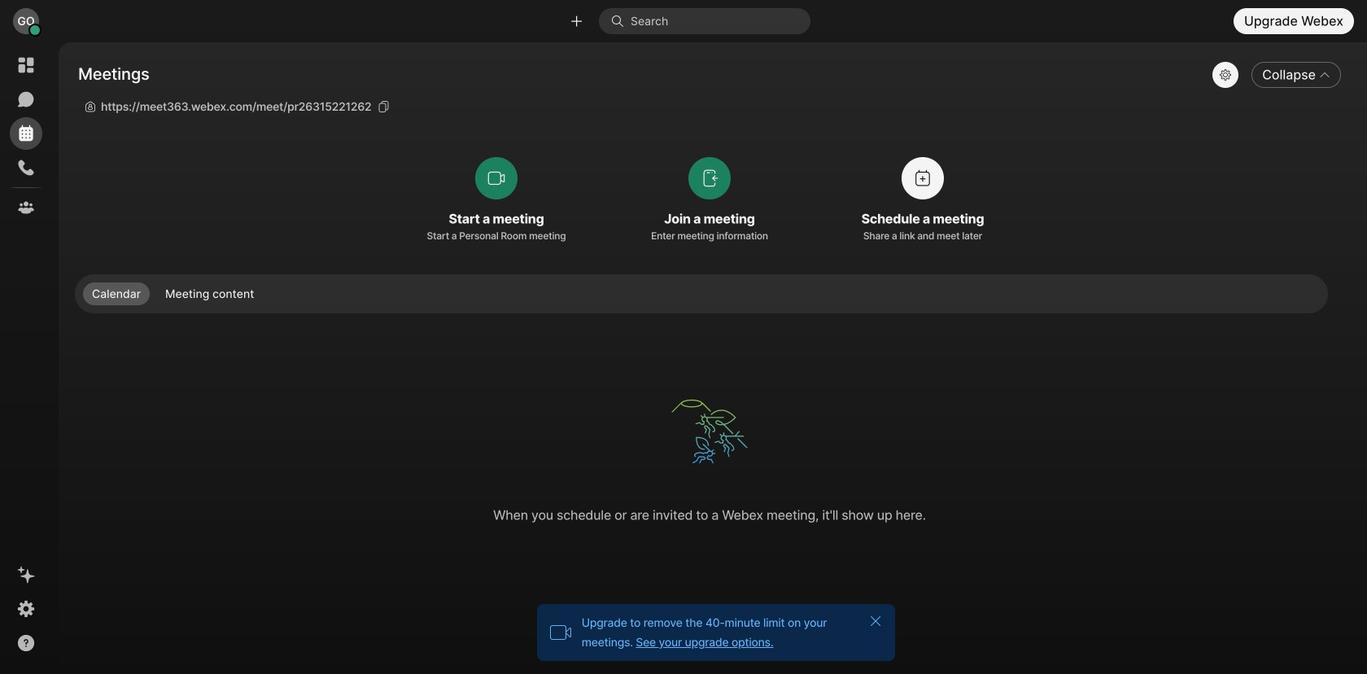 Task type: describe. For each thing, give the bounding box(es) containing it.
webex tab list
[[10, 49, 42, 224]]



Task type: locate. For each thing, give the bounding box(es) containing it.
cancel_16 image
[[870, 615, 882, 628]]

navigation
[[0, 42, 52, 674]]

camera_28 image
[[550, 621, 572, 644]]



Task type: vqa. For each thing, say whether or not it's contained in the screenshot.
MEETINGS tab
no



